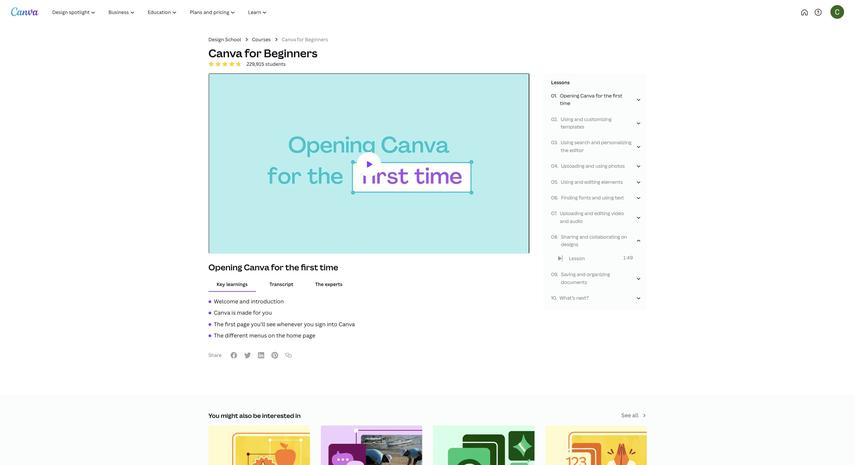 Task type: locate. For each thing, give the bounding box(es) containing it.
and
[[574, 116, 583, 122], [591, 139, 600, 146], [586, 163, 594, 169], [575, 179, 583, 185], [592, 195, 601, 201], [584, 210, 593, 217], [560, 218, 569, 224], [579, 234, 588, 240], [577, 272, 586, 278], [239, 298, 249, 305]]

key learnings button
[[208, 278, 256, 291]]

the left experts in the left of the page
[[315, 281, 324, 288]]

. inside 01 . opening canva for the first time
[[556, 92, 557, 99]]

the inside 03 . using search and personalizing the editor
[[561, 147, 569, 154]]

01 . opening canva for the first time
[[551, 92, 622, 107]]

01
[[551, 92, 556, 99]]

transcript button
[[261, 278, 301, 291]]

canva design skills for students image
[[545, 426, 647, 466]]

0 vertical spatial first
[[613, 92, 622, 99]]

you
[[262, 309, 272, 317], [304, 321, 314, 328]]

uploading inside 07 . uploading and editing video and audio
[[560, 210, 583, 217]]

video
[[611, 210, 624, 217]]

finding
[[561, 195, 578, 201]]

0 horizontal spatial opening
[[208, 262, 242, 273]]

02 . using and customizing templates
[[551, 116, 612, 130]]

and inside 09 . saving and organizing documents
[[577, 272, 586, 278]]

uploading
[[561, 163, 584, 169], [560, 210, 583, 217]]

page
[[237, 321, 250, 328], [303, 332, 315, 340]]

and up templates
[[574, 116, 583, 122]]

school
[[225, 36, 241, 43]]

see
[[266, 321, 276, 328]]

the for the first page you'll see whenever you sign into canva
[[214, 321, 224, 328]]

uploading down editor
[[561, 163, 584, 169]]

. inside 08 . sharing and collaborating on designs
[[557, 234, 558, 240]]

uploading up audio
[[560, 210, 583, 217]]

see all link
[[621, 412, 647, 420]]

interested
[[262, 412, 294, 420]]

share
[[208, 352, 222, 359]]

and down 06 . finding fonts and using text
[[584, 210, 593, 217]]

1 horizontal spatial opening
[[560, 92, 579, 99]]

first
[[613, 92, 622, 99], [301, 262, 318, 273], [225, 321, 236, 328]]

0 vertical spatial canva for beginners
[[282, 36, 328, 43]]

using for using search and personalizing the editor
[[561, 139, 573, 146]]

. inside 09 . saving and organizing documents
[[557, 272, 558, 278]]

design school
[[208, 36, 241, 43]]

editing down the 04 . uploading and using photos
[[584, 179, 600, 185]]

the
[[315, 281, 324, 288], [214, 321, 224, 328], [214, 332, 224, 340]]

opening down lessons on the right of page
[[560, 92, 579, 99]]

using inside "02 . using and customizing templates"
[[561, 116, 573, 122]]

the up transcript
[[285, 262, 299, 273]]

0 vertical spatial editing
[[584, 179, 600, 185]]

sharing
[[561, 234, 578, 240]]

on inside 08 . sharing and collaborating on designs
[[621, 234, 627, 240]]

0 vertical spatial opening
[[560, 92, 579, 99]]

canva up "customizing"
[[580, 92, 595, 99]]

using for using and customizing templates
[[561, 116, 573, 122]]

the inside 01 . opening canva for the first time
[[604, 92, 612, 99]]

using
[[595, 163, 607, 169], [602, 195, 614, 201]]

the
[[604, 92, 612, 99], [561, 147, 569, 154], [285, 262, 299, 273], [276, 332, 285, 340]]

customizing
[[584, 116, 612, 122]]

lesson
[[569, 255, 585, 262]]

1 horizontal spatial time
[[560, 100, 570, 107]]

canva right into
[[339, 321, 355, 328]]

. for 04
[[557, 163, 558, 169]]

canva up learnings at the bottom of page
[[244, 262, 269, 273]]

the left editor
[[561, 147, 569, 154]]

the for the different menus on the home page
[[214, 332, 224, 340]]

0 vertical spatial time
[[560, 100, 570, 107]]

beginners
[[305, 36, 328, 43], [264, 46, 317, 61]]

1 vertical spatial time
[[320, 262, 338, 273]]

2 horizontal spatial first
[[613, 92, 622, 99]]

and up made
[[239, 298, 249, 305]]

0 vertical spatial the
[[315, 281, 324, 288]]

on
[[621, 234, 627, 240], [268, 332, 275, 340]]

04
[[551, 163, 557, 169]]

elements
[[601, 179, 623, 185]]

canva left is
[[214, 309, 230, 317]]

using left the photos
[[595, 163, 607, 169]]

for
[[297, 36, 304, 43], [245, 46, 261, 61], [596, 92, 603, 99], [271, 262, 284, 273], [253, 309, 261, 317]]

editing inside 07 . uploading and editing video and audio
[[594, 210, 610, 217]]

design school link
[[208, 36, 241, 43]]

search
[[574, 139, 590, 146]]

using inside 03 . using search and personalizing the editor
[[561, 139, 573, 146]]

1 horizontal spatial on
[[621, 234, 627, 240]]

time down lessons on the right of page
[[560, 100, 570, 107]]

1 horizontal spatial page
[[303, 332, 315, 340]]

1 vertical spatial first
[[301, 262, 318, 273]]

1 vertical spatial using
[[561, 139, 573, 146]]

0 vertical spatial on
[[621, 234, 627, 240]]

key learnings
[[217, 281, 248, 288]]

and right sharing
[[579, 234, 588, 240]]

time
[[560, 100, 570, 107], [320, 262, 338, 273]]

be
[[253, 412, 261, 420]]

the down welcome
[[214, 321, 224, 328]]

editor
[[570, 147, 584, 154]]

menus
[[249, 332, 267, 340]]

07 . uploading and editing video and audio
[[551, 210, 624, 224]]

you'll
[[251, 321, 265, 328]]

0 horizontal spatial first
[[225, 321, 236, 328]]

time up the experts
[[320, 262, 338, 273]]

2 vertical spatial using
[[561, 179, 573, 185]]

08
[[551, 234, 557, 240]]

and left audio
[[560, 218, 569, 224]]

0 vertical spatial you
[[262, 309, 272, 317]]

02
[[551, 116, 557, 122]]

you left sign
[[304, 321, 314, 328]]

you down introduction at the left bottom of the page
[[262, 309, 272, 317]]

what's
[[560, 295, 575, 301]]

key
[[217, 281, 225, 288]]

editing
[[584, 179, 600, 185], [594, 210, 610, 217]]

03
[[551, 139, 557, 146]]

. inside 07 . uploading and editing video and audio
[[556, 210, 557, 217]]

on right collaborating
[[621, 234, 627, 240]]

transcript
[[269, 281, 293, 288]]

and up documents
[[577, 272, 586, 278]]

canva down design school link at the top of page
[[208, 46, 242, 61]]

canva
[[282, 36, 296, 43], [208, 46, 242, 61], [580, 92, 595, 99], [244, 262, 269, 273], [214, 309, 230, 317], [339, 321, 355, 328]]

1 vertical spatial on
[[268, 332, 275, 340]]

0 vertical spatial using
[[561, 116, 573, 122]]

all
[[632, 412, 638, 420]]

different
[[225, 332, 248, 340]]

getting started with canva for education image
[[208, 426, 310, 466]]

0 vertical spatial uploading
[[561, 163, 584, 169]]

and up 'fonts'
[[575, 179, 583, 185]]

is
[[231, 309, 236, 317]]

1 vertical spatial you
[[304, 321, 314, 328]]

page down canva is made for you
[[237, 321, 250, 328]]

fonts
[[579, 195, 591, 201]]

welcome
[[214, 298, 238, 305]]

0 horizontal spatial page
[[237, 321, 250, 328]]

using left text
[[602, 195, 614, 201]]

canva for beginners
[[282, 36, 328, 43], [208, 46, 317, 61]]

1 vertical spatial editing
[[594, 210, 610, 217]]

home
[[286, 332, 301, 340]]

. for 01
[[556, 92, 557, 99]]

and inside 08 . sharing and collaborating on designs
[[579, 234, 588, 240]]

1 vertical spatial the
[[214, 321, 224, 328]]

. inside "02 . using and customizing templates"
[[557, 116, 558, 122]]

the different menus on the home page
[[214, 332, 315, 340]]

. inside 03 . using search and personalizing the editor
[[557, 139, 558, 146]]

and right search
[[591, 139, 600, 146]]

on down see
[[268, 332, 275, 340]]

top level navigation element
[[46, 5, 296, 19]]

text
[[615, 195, 624, 201]]

. for 10
[[556, 295, 557, 301]]

the up "customizing"
[[604, 92, 612, 99]]

using up editor
[[561, 139, 573, 146]]

uploading for uploading and using photos
[[561, 163, 584, 169]]

1 vertical spatial opening
[[208, 262, 242, 273]]

1 vertical spatial uploading
[[560, 210, 583, 217]]

page right home
[[303, 332, 315, 340]]

1 horizontal spatial you
[[304, 321, 314, 328]]

canva right courses
[[282, 36, 296, 43]]

opening up key
[[208, 262, 242, 273]]

.
[[556, 92, 557, 99], [557, 116, 558, 122], [557, 139, 558, 146], [557, 163, 558, 169], [557, 179, 558, 185], [557, 195, 558, 201], [556, 210, 557, 217], [557, 234, 558, 240], [557, 272, 558, 278], [556, 295, 557, 301]]

editing left "video"
[[594, 210, 610, 217]]

the left different
[[214, 332, 224, 340]]

the inside the experts button
[[315, 281, 324, 288]]

into
[[327, 321, 337, 328]]

2 vertical spatial the
[[214, 332, 224, 340]]

04 . uploading and using photos
[[551, 163, 625, 169]]

using right 05
[[561, 179, 573, 185]]

using up templates
[[561, 116, 573, 122]]



Task type: vqa. For each thing, say whether or not it's contained in the screenshot.
01 .
yes



Task type: describe. For each thing, give the bounding box(es) containing it.
and up 05 . using and editing elements
[[586, 163, 594, 169]]

and inside "02 . using and customizing templates"
[[574, 116, 583, 122]]

whenever
[[277, 321, 303, 328]]

see
[[621, 412, 631, 420]]

08 . sharing and collaborating on designs
[[551, 234, 627, 248]]

made
[[237, 309, 252, 317]]

09 . saving and organizing documents
[[551, 272, 610, 286]]

. for 03
[[557, 139, 558, 146]]

. for 05
[[557, 179, 558, 185]]

experts
[[325, 281, 342, 288]]

courses
[[252, 36, 271, 43]]

editing for video
[[594, 210, 610, 217]]

editing for elements
[[584, 179, 600, 185]]

opening inside 01 . opening canva for the first time
[[560, 92, 579, 99]]

2 vertical spatial first
[[225, 321, 236, 328]]

time inside 01 . opening canva for the first time
[[560, 100, 570, 107]]

introduction
[[251, 298, 284, 305]]

welcome and introduction
[[214, 298, 284, 305]]

10
[[551, 295, 556, 301]]

0 horizontal spatial you
[[262, 309, 272, 317]]

might
[[221, 412, 238, 420]]

09
[[551, 272, 557, 278]]

first inside 01 . opening canva for the first time
[[613, 92, 622, 99]]

0 horizontal spatial time
[[320, 262, 338, 273]]

students
[[265, 61, 286, 67]]

you might also be interested in
[[208, 412, 301, 420]]

documents
[[561, 279, 587, 286]]

the experts
[[315, 281, 342, 288]]

1.1 opening canva for the first time v2 image
[[209, 74, 529, 255]]

1 vertical spatial page
[[303, 332, 315, 340]]

you
[[208, 412, 220, 420]]

229,915
[[247, 61, 264, 67]]

learnings
[[226, 281, 248, 288]]

and inside 03 . using search and personalizing the editor
[[591, 139, 600, 146]]

organizing
[[587, 272, 610, 278]]

in
[[295, 412, 301, 420]]

using for using and editing elements
[[561, 179, 573, 185]]

next?
[[576, 295, 589, 301]]

the for the experts
[[315, 281, 324, 288]]

for inside 01 . opening canva for the first time
[[596, 92, 603, 99]]

. for 09
[[557, 272, 558, 278]]

sign
[[315, 321, 326, 328]]

1 horizontal spatial first
[[301, 262, 318, 273]]

and right 'fonts'
[[592, 195, 601, 201]]

design
[[208, 36, 224, 43]]

designs
[[561, 241, 578, 248]]

the experts button
[[307, 278, 351, 291]]

saving
[[561, 272, 576, 278]]

1 vertical spatial canva for beginners
[[208, 46, 317, 61]]

1:49
[[623, 255, 633, 261]]

0 vertical spatial beginners
[[305, 36, 328, 43]]

03 . using search and personalizing the editor
[[551, 139, 631, 154]]

0 vertical spatial using
[[595, 163, 607, 169]]

audio
[[570, 218, 583, 224]]

also
[[239, 412, 252, 420]]

1 vertical spatial using
[[602, 195, 614, 201]]

0 vertical spatial page
[[237, 321, 250, 328]]

lessons
[[551, 79, 570, 86]]

the down the first page you'll see whenever you sign into canva at the left bottom of page
[[276, 332, 285, 340]]

06
[[551, 195, 557, 201]]

templates
[[561, 124, 584, 130]]

229,915 students
[[247, 61, 286, 67]]

. for 06
[[557, 195, 558, 201]]

print advertising image
[[433, 426, 534, 466]]

collaborating
[[589, 234, 620, 240]]

canva pro for nonprofits image
[[321, 426, 422, 466]]

opening canva for the first time
[[208, 262, 338, 273]]

. for 02
[[557, 116, 558, 122]]

1 vertical spatial beginners
[[264, 46, 317, 61]]

canva is made for you
[[214, 309, 272, 317]]

uploading for uploading and editing video and audio
[[560, 210, 583, 217]]

06 . finding fonts and using text
[[551, 195, 624, 201]]

0 horizontal spatial on
[[268, 332, 275, 340]]

07
[[551, 210, 556, 217]]

the first page you'll see whenever you sign into canva
[[214, 321, 355, 328]]

. for 08
[[557, 234, 558, 240]]

photos
[[608, 163, 625, 169]]

personalizing
[[601, 139, 631, 146]]

. for 07
[[556, 210, 557, 217]]

courses link
[[252, 36, 271, 43]]

05 . using and editing elements
[[551, 179, 623, 185]]

see all
[[621, 412, 638, 420]]

canva inside 01 . opening canva for the first time
[[580, 92, 595, 99]]

05
[[551, 179, 557, 185]]

10 . what's next?
[[551, 295, 589, 301]]



